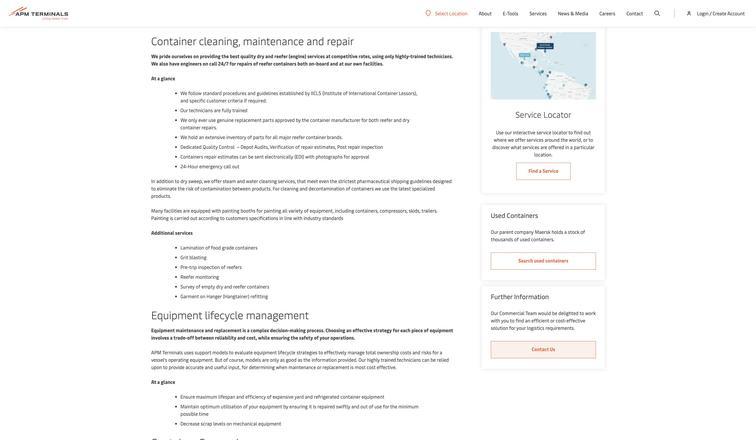 Task type: locate. For each thing, give the bounding box(es) containing it.
for down best
[[229, 60, 236, 67]]

for right solution
[[509, 325, 515, 331]]

container up the estimates,
[[306, 134, 326, 140]]

find inside our commercial team would be delighted to work with you to find an efficient or cost-effective solution for your logistics requirements.
[[516, 317, 524, 324]]

out
[[584, 129, 591, 136], [232, 163, 239, 170], [190, 215, 197, 221], [360, 403, 368, 410]]

the right approved
[[302, 117, 309, 123]]

1 vertical spatial an
[[525, 317, 530, 324]]

and right board
[[330, 60, 338, 67]]

and up utilisation
[[236, 393, 244, 400]]

models up determining
[[245, 356, 261, 363]]

0 vertical spatial call
[[209, 60, 217, 67]]

decrease scrap levels on mechanical equipment
[[180, 420, 282, 427]]

1 vertical spatial all
[[282, 207, 287, 214]]

standards
[[322, 215, 343, 221]]

at
[[326, 53, 330, 59], [339, 60, 344, 67]]

as right good
[[298, 356, 302, 363]]

equipment inside apm terminals uses support models to evaluate equipment lifecycle strategies to effectively manage total ownership costs and risks for a vessel's operating equipment. but of course, models are only as good as the information provided. our highly trained technicians can be relied upon to provide accurate and useful input, for determining when maintenance or replacement is most cost effective.
[[254, 349, 277, 356]]

1 horizontal spatial be
[[431, 356, 436, 363]]

contamination
[[200, 185, 231, 192]]

our inside we pride ourselves on providing the best quality dry and reefer (engine) services at competitive rates, using only highly-trained technicians. we also have engineers on call 24/7 for repairs of reefer containers both on-board and at our own facilities.
[[345, 60, 352, 67]]

our inside our commercial team would be delighted to work with you to find an efficient or cost-effective solution for your logistics requirements.
[[491, 310, 498, 316]]

scrap
[[201, 420, 212, 427]]

trailers.
[[422, 207, 438, 214]]

0 vertical spatial replacement
[[235, 117, 262, 123]]

is right it on the bottom left
[[313, 403, 316, 410]]

the left minimum
[[390, 403, 397, 410]]

dry right quality
[[257, 53, 264, 59]]

search
[[518, 257, 533, 264]]

1 horizontal spatial all
[[282, 207, 287, 214]]

we inside we only ever use genuine replacement parts approved by the container manufacturer for both reefer and dry container repairs.
[[180, 117, 187, 123]]

and up required.
[[248, 90, 256, 96]]

repair up competitive
[[327, 33, 354, 48]]

2 glance from the top
[[161, 379, 175, 385]]

0 horizontal spatial lifecycle
[[205, 307, 243, 322]]

we for we hold an extensive inventory of parts for all major reefer container brands.
[[180, 134, 187, 140]]

terminals
[[162, 349, 183, 356]]

to right you
[[510, 317, 514, 324]]

0 vertical spatial containers
[[180, 153, 203, 160]]

a right find
[[539, 168, 542, 174]]

guidelines inside we follow standard procedures and guidelines established by iicl5 (institute of international container lessors), and specific customer criteria if required.
[[257, 90, 278, 96]]

out inside use our interactive service locator to find out where we offer services around the world, or to discover what services are offered in a particular location.
[[584, 129, 591, 136]]

container left lessors),
[[377, 90, 398, 96]]

contact for contact
[[627, 10, 643, 17]]

offer
[[515, 137, 526, 143], [211, 178, 222, 184]]

2 horizontal spatial by
[[305, 90, 310, 96]]

2 vertical spatial or
[[317, 364, 321, 370]]

0 vertical spatial can
[[240, 153, 247, 160]]

with up according
[[212, 207, 221, 214]]

1 vertical spatial lifecycle
[[278, 349, 295, 356]]

0 vertical spatial inspection
[[361, 144, 383, 150]]

we right 'sweep,'
[[204, 178, 210, 184]]

with inside our commercial team would be delighted to work with you to find an efficient or cost-effective solution for your logistics requirements.
[[491, 317, 500, 324]]

for inside maintain optimum utilisation of your equipment by ensuring it is repaired swiftly and out of use for the minimum possible time
[[383, 403, 389, 410]]

2 painting from the left
[[264, 207, 281, 214]]

upon
[[151, 364, 162, 370]]

0 vertical spatial at a glance
[[151, 75, 175, 82]]

on down providing
[[203, 60, 208, 67]]

the inside use our interactive service locator to find out where we offer services around the world, or to discover what services are offered in a particular location.
[[561, 137, 568, 143]]

2 horizontal spatial use
[[382, 185, 389, 192]]

painting
[[222, 207, 239, 214], [264, 207, 281, 214]]

facilities.
[[363, 60, 383, 67]]

by inside we only ever use genuine replacement parts approved by the container manufacturer for both reefer and dry container repairs.
[[296, 117, 301, 123]]

our inside the our parent company maersk holds a stock of thousands of used containers.
[[491, 229, 498, 235]]

engineers
[[180, 60, 202, 67]]

the inside we pride ourselves on providing the best quality dry and reefer (engine) services at competitive rates, using only highly-trained technicians. we also have engineers on call 24/7 for repairs of reefer containers both on-board and at our own facilities.
[[221, 53, 229, 59]]

on
[[193, 53, 199, 59], [203, 60, 208, 67], [200, 293, 205, 299], [227, 420, 232, 427]]

lifecycle up good
[[278, 349, 295, 356]]

0 horizontal spatial find
[[516, 317, 524, 324]]

1 vertical spatial be
[[552, 310, 557, 316]]

0 horizontal spatial in
[[279, 215, 283, 221]]

major
[[279, 134, 291, 140]]

only inside we pride ourselves on providing the best quality dry and reefer (engine) services at competitive rates, using only highly-trained technicians. we also have engineers on call 24/7 for repairs of reefer containers both on-board and at our own facilities.
[[385, 53, 394, 59]]

1 horizontal spatial both
[[369, 117, 379, 123]]

1 vertical spatial in
[[279, 215, 283, 221]]

1 vertical spatial ensuring
[[289, 403, 308, 410]]

cleaning down 'services,'
[[281, 185, 298, 192]]

cleaning,
[[199, 33, 240, 48]]

use inside we only ever use genuine replacement parts approved by the container manufacturer for both reefer and dry container repairs.
[[208, 117, 216, 123]]

in
[[565, 144, 569, 150], [279, 215, 283, 221]]

0 vertical spatial our
[[345, 60, 352, 67]]

team
[[526, 310, 537, 316]]

find a service
[[528, 168, 558, 174]]

0 vertical spatial glance
[[161, 75, 175, 82]]

0 horizontal spatial offer
[[211, 178, 222, 184]]

0 vertical spatial ensuring
[[271, 334, 290, 341]]

an right hold at left top
[[199, 134, 204, 140]]

guidelines up required.
[[257, 90, 278, 96]]

1 horizontal spatial lifecycle
[[278, 349, 295, 356]]

1 vertical spatial inspection
[[198, 264, 220, 270]]

0 horizontal spatial an
[[199, 134, 204, 140]]

of inside we pride ourselves on providing the best quality dry and reefer (engine) services at competitive rates, using only highly-trained technicians. we also have engineers on call 24/7 for repairs of reefer containers both on-board and at our own facilities.
[[253, 60, 258, 67]]

effective inside our commercial team would be delighted to work with you to find an efficient or cost-effective solution for your logistics requirements.
[[567, 317, 585, 324]]

1 painting from the left
[[222, 207, 239, 214]]

manufacturer
[[331, 117, 360, 123]]

contact us link
[[491, 341, 596, 358]]

services,
[[278, 178, 296, 184]]

1 horizontal spatial models
[[245, 356, 261, 363]]

garment on hanger (hangtainer) refitting
[[180, 293, 268, 299]]

1 vertical spatial service
[[543, 168, 558, 174]]

2 vertical spatial trained
[[381, 356, 396, 363]]

0 vertical spatial be
[[248, 153, 253, 160]]

2 horizontal spatial or
[[583, 137, 588, 143]]

1 vertical spatial trained
[[232, 107, 247, 113]]

location.
[[534, 151, 553, 158]]

containers inside we pride ourselves on providing the best quality dry and reefer (engine) services at competitive rates, using only highly-trained technicians. we also have engineers on call 24/7 for repairs of reefer containers both on-board and at our own facilities.
[[273, 60, 296, 67]]

we up what
[[508, 137, 514, 143]]

1 at a glance from the top
[[151, 75, 175, 82]]

hanger
[[207, 293, 222, 299]]

electronically
[[265, 153, 293, 160]]

the down making at the bottom
[[291, 334, 298, 341]]

maintenance down good
[[288, 364, 316, 370]]

technicians up ever
[[189, 107, 213, 113]]

1 horizontal spatial can
[[422, 356, 429, 363]]

steam
[[223, 178, 236, 184]]

ensuring inside equipment maintenance and replacement is a complex decision-making process. choosing an effective strategy for each piece of equipment involves a trade-off between reliability and cost, while ensuring the safety of your operations.
[[271, 334, 290, 341]]

parts left approved
[[263, 117, 274, 123]]

select
[[435, 10, 448, 16]]

ensuring down decision-
[[271, 334, 290, 341]]

about
[[479, 10, 492, 17]]

would
[[538, 310, 551, 316]]

containers up company
[[507, 211, 538, 220]]

support
[[195, 349, 211, 356]]

are inside apm terminals uses support models to evaluate equipment lifecycle strategies to effectively manage total ownership costs and risks for a vessel's operating equipment. but of course, models are only as good as the information provided. our highly trained technicians can be relied upon to provide accurate and useful input, for determining when maintenance or replacement is most cost effective.
[[262, 356, 269, 363]]

1 vertical spatial both
[[369, 117, 379, 123]]

1 vertical spatial our
[[505, 129, 512, 136]]

a up relied
[[440, 349, 442, 356]]

if
[[244, 97, 247, 104]]

in left line
[[279, 215, 283, 221]]

2 horizontal spatial only
[[385, 53, 394, 59]]

containers down dedicated
[[180, 153, 203, 160]]

for inside equipment maintenance and replacement is a complex decision-making process. choosing an effective strategy for each piece of equipment involves a trade-off between reliability and cost, while ensuring the safety of your operations.
[[393, 327, 399, 333]]

decontamination
[[309, 185, 345, 192]]

as up when on the bottom left of page
[[280, 356, 285, 363]]

0 horizontal spatial our
[[345, 60, 352, 67]]

/
[[710, 10, 712, 17]]

ensuring inside maintain optimum utilisation of your equipment by ensuring it is repaired swiftly and out of use for the minimum possible time
[[289, 403, 308, 410]]

2 horizontal spatial trained
[[410, 53, 426, 59]]

accurate
[[186, 364, 204, 370]]

on-
[[309, 60, 316, 67]]

1 as from the left
[[280, 356, 285, 363]]

board
[[316, 60, 329, 67]]

1 at from the top
[[151, 75, 156, 82]]

skids,
[[409, 207, 420, 214]]

between down water
[[232, 185, 251, 192]]

0 vertical spatial lifecycle
[[205, 307, 243, 322]]

offer inside use our interactive service locator to find out where we offer services around the world, or to discover what services are offered in a particular location.
[[515, 137, 526, 143]]

company
[[514, 229, 534, 235]]

efficiency
[[245, 393, 266, 400]]

1 horizontal spatial effective
[[567, 317, 585, 324]]

our inside apm terminals uses support models to evaluate equipment lifecycle strategies to effectively manage total ownership costs and risks for a vessel's operating equipment. but of course, models are only as good as the information provided. our highly trained technicians can be relied upon to provide accurate and useful input, for determining when maintenance or replacement is most cost effective.
[[358, 356, 366, 363]]

standard
[[203, 90, 222, 96]]

a inside use our interactive service locator to find out where we offer services around the world, or to discover what services are offered in a particular location.
[[570, 144, 573, 150]]

1 horizontal spatial trained
[[381, 356, 396, 363]]

variety
[[289, 207, 303, 214]]

0 horizontal spatial inspection
[[198, 264, 220, 270]]

find down commercial
[[516, 317, 524, 324]]

0 vertical spatial cleaning
[[259, 178, 277, 184]]

and down the equipment.
[[205, 364, 213, 370]]

even
[[319, 178, 329, 184]]

between inside in addition to dry sweep, we offer steam and water cleaning services, that meet even the strictest pharmaceutical shipping guidelines designed to eliminate the risk of contamination between products. for cleaning and decontamination of containers we use the latest specialized products.
[[232, 185, 251, 192]]

management
[[246, 307, 309, 322]]

1 horizontal spatial our
[[505, 129, 512, 136]]

1 vertical spatial guidelines
[[410, 178, 432, 184]]

be left sent
[[248, 153, 253, 160]]

2 at from the top
[[151, 379, 156, 385]]

and inside we only ever use genuine replacement parts approved by the container manufacturer for both reefer and dry container repairs.
[[394, 117, 401, 123]]

2 horizontal spatial be
[[552, 310, 557, 316]]

1 vertical spatial products.
[[151, 193, 171, 199]]

reefer
[[274, 53, 288, 59], [259, 60, 272, 67], [380, 117, 392, 123], [292, 134, 305, 140], [233, 283, 246, 290]]

we hold an extensive inventory of parts for all major reefer container brands.
[[180, 134, 343, 140]]

dry inside in addition to dry sweep, we offer steam and water cleaning services, that meet even the strictest pharmaceutical shipping guidelines designed to eliminate the risk of contamination between products. for cleaning and decontamination of containers we use the latest specialized products.
[[180, 178, 187, 184]]

products. down eliminate
[[151, 193, 171, 199]]

maintenance up (engine)
[[243, 33, 304, 48]]

facilities
[[164, 207, 182, 214]]

and down lessors),
[[394, 117, 401, 123]]

an down the "team"
[[525, 317, 530, 324]]

container up ourselves
[[151, 33, 196, 48]]

decision-
[[270, 327, 290, 333]]

parts inside we only ever use genuine replacement parts approved by the container manufacturer for both reefer and dry container repairs.
[[263, 117, 274, 123]]

the inside maintain optimum utilisation of your equipment by ensuring it is repaired swiftly and out of use for the minimum possible time
[[390, 403, 397, 410]]

are up determining
[[262, 356, 269, 363]]

ensuring down the yard
[[289, 403, 308, 410]]

inspection up monitoring
[[198, 264, 220, 270]]

efficient
[[532, 317, 549, 324]]

all up line
[[282, 207, 287, 214]]

we inside we follow standard procedures and guidelines established by iicl5 (institute of international container lessors), and specific customer criteria if required.
[[180, 90, 187, 96]]

around
[[545, 137, 560, 143]]

0 horizontal spatial by
[[283, 403, 288, 410]]

of up '(edi)' on the left top of page
[[295, 144, 300, 150]]

0 horizontal spatial trained
[[232, 107, 247, 113]]

0 vertical spatial only
[[385, 53, 394, 59]]

1 horizontal spatial call
[[224, 163, 231, 170]]

we left pride
[[151, 53, 158, 59]]

services up on-
[[307, 53, 325, 59]]

painting up customers on the left of page
[[222, 207, 239, 214]]

of right (institute
[[343, 90, 348, 96]]

including
[[335, 207, 354, 214]]

equipment
[[430, 327, 453, 333], [254, 349, 277, 356], [362, 393, 384, 400], [259, 403, 282, 410], [258, 420, 281, 427]]

your down process.
[[320, 334, 329, 341]]

use inside maintain optimum utilisation of your equipment by ensuring it is repaired swiftly and out of use for the minimum possible time
[[374, 403, 382, 410]]

we for we follow standard procedures and guidelines established by iicl5 (institute of international container lessors), and specific customer criteria if required.
[[180, 90, 187, 96]]

1 vertical spatial can
[[422, 356, 429, 363]]

pre-trip inspection of reefers
[[180, 264, 242, 270]]

rates,
[[359, 53, 371, 59]]

1 vertical spatial at a glance
[[151, 379, 175, 385]]

can down depot
[[240, 153, 247, 160]]

is left complex
[[243, 327, 246, 333]]

effective down delighted
[[567, 317, 585, 324]]

find
[[528, 168, 538, 174]]

equipment for equipment maintenance and replacement is a complex decision-making process. choosing an effective strategy for each piece of equipment involves a trade-off between reliability and cost, while ensuring the safety of your operations.
[[151, 327, 175, 333]]

refrigerated
[[314, 393, 339, 400]]

uses
[[184, 349, 194, 356]]

products. down water
[[252, 185, 271, 192]]

in
[[151, 178, 155, 184]]

0 vertical spatial effective
[[567, 317, 585, 324]]

0 horizontal spatial products.
[[151, 193, 171, 199]]

process.
[[307, 327, 324, 333]]

1 vertical spatial find
[[516, 317, 524, 324]]

latest
[[399, 185, 411, 192]]

1 horizontal spatial guidelines
[[410, 178, 432, 184]]

0 vertical spatial used
[[520, 236, 530, 243]]

the down locator on the top right of the page
[[561, 137, 568, 143]]

contact button
[[627, 0, 643, 27]]

(edi)
[[294, 153, 304, 160]]

all
[[273, 134, 278, 140], [282, 207, 287, 214]]

maintenance up off
[[176, 327, 204, 333]]

container
[[151, 33, 196, 48], [377, 90, 398, 96]]

of down quality
[[253, 60, 258, 67]]

0 vertical spatial both
[[297, 60, 308, 67]]

we left follow
[[180, 90, 187, 96]]

grit blasting
[[180, 254, 206, 260]]

1 vertical spatial we
[[204, 178, 210, 184]]

1 horizontal spatial products.
[[252, 185, 271, 192]]

1 vertical spatial parts
[[253, 134, 264, 140]]

can
[[240, 153, 247, 160], [422, 356, 429, 363]]

1 horizontal spatial contact
[[627, 10, 643, 17]]

hour
[[188, 163, 198, 170]]

of up depot
[[247, 134, 252, 140]]

0 horizontal spatial painting
[[222, 207, 239, 214]]

inventory
[[226, 134, 246, 140]]

0 vertical spatial parts
[[263, 117, 274, 123]]

in right offered
[[565, 144, 569, 150]]

0 horizontal spatial call
[[209, 60, 217, 67]]

or inside apm terminals uses support models to evaluate equipment lifecycle strategies to effectively manage total ownership costs and risks for a vessel's operating equipment. but of course, models are only as good as the information provided. our highly trained technicians can be relied upon to provide accurate and useful input, for determining when maintenance or replacement is most cost effective.
[[317, 364, 321, 370]]

what
[[511, 144, 521, 150]]

1 horizontal spatial use
[[374, 403, 382, 410]]

use inside in addition to dry sweep, we offer steam and water cleaning services, that meet even the strictest pharmaceutical shipping guidelines designed to eliminate the risk of contamination between products. for cleaning and decontamination of containers we use the latest specialized products.
[[382, 185, 389, 192]]

1 horizontal spatial cleaning
[[281, 185, 298, 192]]

1 vertical spatial glance
[[161, 379, 175, 385]]

search used containers link
[[491, 253, 596, 270]]

service up interactive
[[515, 109, 541, 120]]

inspection up approval
[[361, 144, 383, 150]]

replacement up reliability
[[214, 327, 241, 333]]

1 vertical spatial contact
[[532, 346, 549, 352]]

0 horizontal spatial we
[[204, 178, 210, 184]]

1 vertical spatial maintenance
[[176, 327, 204, 333]]

line
[[284, 215, 292, 221]]

0 vertical spatial offer
[[515, 137, 526, 143]]

0 vertical spatial guidelines
[[257, 90, 278, 96]]

0 vertical spatial or
[[583, 137, 588, 143]]

2 horizontal spatial your
[[516, 325, 526, 331]]

1 horizontal spatial as
[[298, 356, 302, 363]]

parts up audits,
[[253, 134, 264, 140]]

2 equipment from the top
[[151, 327, 175, 333]]

0 horizontal spatial both
[[297, 60, 308, 67]]

container inside we follow standard procedures and guidelines established by iicl5 (institute of international container lessors), and specific customer criteria if required.
[[377, 90, 398, 96]]

of right the stock
[[581, 229, 585, 235]]

2 vertical spatial replacement
[[323, 364, 349, 370]]

technicians down costs
[[397, 356, 421, 363]]

our down competitive
[[345, 60, 352, 67]]

a down world,
[[570, 144, 573, 150]]

guidelines
[[257, 90, 278, 96], [410, 178, 432, 184]]

1 equipment from the top
[[151, 307, 202, 322]]

industry
[[304, 215, 321, 221]]

all left major
[[273, 134, 278, 140]]

we follow standard procedures and guidelines established by iicl5 (institute of international container lessors), and specific customer criteria if required.
[[180, 90, 417, 104]]

on right levels
[[227, 420, 232, 427]]

is inside equipment maintenance and replacement is a complex decision-making process. choosing an effective strategy for each piece of equipment involves a trade-off between reliability and cost, while ensuring the safety of your operations.
[[243, 327, 246, 333]]

all inside many facilities are equipped with painting booths for painting all variety of equipment, including containers, compressors, skids, trailers. painting is carried out according to customers specifications in line with industry standards
[[282, 207, 287, 214]]

guidelines up specialized at the right of the page
[[410, 178, 432, 184]]

0 horizontal spatial be
[[248, 153, 253, 160]]

are inside use our interactive service locator to find out where we offer services around the world, or to discover what services are offered in a particular location.
[[541, 144, 547, 150]]

commercial
[[499, 310, 525, 316]]

1 horizontal spatial in
[[565, 144, 569, 150]]

login / create account link
[[686, 0, 745, 27]]

replacement down information on the left of page
[[323, 364, 349, 370]]

of down company
[[514, 236, 519, 243]]

1 vertical spatial effective
[[353, 327, 372, 333]]

1 horizontal spatial or
[[550, 317, 555, 324]]

call down providing
[[209, 60, 217, 67]]

used down company
[[520, 236, 530, 243]]

call inside we pride ourselves on providing the best quality dry and reefer (engine) services at competitive rates, using only highly-trained technicians. we also have engineers on call 24/7 for repairs of reefer containers both on-board and at our own facilities.
[[209, 60, 217, 67]]

containers.
[[531, 236, 554, 243]]

containers,
[[355, 207, 379, 214]]

1 vertical spatial replacement
[[214, 327, 241, 333]]

are up carried at left
[[183, 207, 190, 214]]

out inside many facilities are equipped with painting booths for painting all variety of equipment, including containers, compressors, skids, trailers. painting is carried out according to customers specifications in line with industry standards
[[190, 215, 197, 221]]

0 horizontal spatial between
[[195, 334, 214, 341]]

effective inside equipment maintenance and replacement is a complex decision-making process. choosing an effective strategy for each piece of equipment involves a trade-off between reliability and cost, while ensuring the safety of your operations.
[[353, 327, 372, 333]]

0 horizontal spatial use
[[208, 117, 216, 123]]

1 vertical spatial your
[[320, 334, 329, 341]]

carried
[[174, 215, 189, 221]]

equipment inside equipment maintenance and replacement is a complex decision-making process. choosing an effective strategy for each piece of equipment involves a trade-off between reliability and cost, while ensuring the safety of your operations.
[[151, 327, 175, 333]]

or up "particular" at the top of the page
[[583, 137, 588, 143]]

for up the specifications
[[257, 207, 263, 214]]

your left the logistics
[[516, 325, 526, 331]]

contact right careers
[[627, 10, 643, 17]]

select location
[[435, 10, 468, 16]]

services
[[307, 53, 325, 59], [527, 137, 544, 143], [522, 144, 539, 150], [175, 229, 193, 236]]

only inside we only ever use genuine replacement parts approved by the container manufacturer for both reefer and dry container repairs.
[[188, 117, 197, 123]]

is inside apm terminals uses support models to evaluate equipment lifecycle strategies to effectively manage total ownership costs and risks for a vessel's operating equipment. but of course, models are only as good as the information provided. our highly trained technicians can be relied upon to provide accurate and useful input, for determining when maintenance or replacement is most cost effective.
[[350, 364, 354, 370]]

1 glance from the top
[[161, 75, 175, 82]]

1 vertical spatial call
[[224, 163, 231, 170]]

booths
[[241, 207, 255, 214]]

is inside many facilities are equipped with painting booths for painting all variety of equipment, including containers, compressors, skids, trailers. painting is carried out according to customers specifications in line with industry standards
[[170, 215, 173, 221]]

call down 'estimates'
[[224, 163, 231, 170]]

dry inside we only ever use genuine replacement parts approved by the container manufacturer for both reefer and dry container repairs.
[[403, 117, 409, 123]]

0 horizontal spatial all
[[273, 134, 278, 140]]

at
[[151, 75, 156, 82], [151, 379, 156, 385]]

be inside our commercial team would be delighted to work with you to find an efficient or cost-effective solution for your logistics requirements.
[[552, 310, 557, 316]]

1 horizontal spatial offer
[[515, 137, 526, 143]]

or down information on the left of page
[[317, 364, 321, 370]]



Task type: describe. For each thing, give the bounding box(es) containing it.
service locator
[[515, 109, 571, 120]]

quality
[[203, 144, 218, 150]]

survey of empty dry and reefer containers
[[180, 283, 269, 290]]

to up "particular" at the top of the page
[[589, 137, 593, 143]]

container up hold at left top
[[180, 124, 200, 131]]

be for can
[[248, 153, 253, 160]]

particular
[[574, 144, 595, 150]]

reefer inside we only ever use genuine replacement parts approved by the container manufacturer for both reefer and dry container repairs.
[[380, 117, 392, 123]]

technicians inside apm terminals uses support models to evaluate equipment lifecycle strategies to effectively manage total ownership costs and risks for a vessel's operating equipment. but of course, models are only as good as the information provided. our highly trained technicians can be relied upon to provide accurate and useful input, for determining when maintenance or replacement is most cost effective.
[[397, 356, 421, 363]]

to down in on the top left
[[151, 185, 156, 192]]

replacement inside apm terminals uses support models to evaluate equipment lifecycle strategies to effectively manage total ownership costs and risks for a vessel's operating equipment. but of course, models are only as good as the information provided. our highly trained technicians can be relied upon to provide accurate and useful input, for determining when maintenance or replacement is most cost effective.
[[323, 364, 349, 370]]

containers down containers.
[[545, 257, 568, 264]]

provided.
[[338, 356, 357, 363]]

containers up refitting
[[247, 283, 269, 290]]

is inside maintain optimum utilisation of your equipment by ensuring it is repaired swiftly and out of use for the minimum possible time
[[313, 403, 316, 410]]

many
[[151, 207, 163, 214]]

complex
[[251, 327, 269, 333]]

used inside the our parent company maersk holds a stock of thousands of used containers.
[[520, 236, 530, 243]]

are left fully
[[214, 107, 221, 113]]

both inside we pride ourselves on providing the best quality dry and reefer (engine) services at competitive rates, using only highly-trained technicians. we also have engineers on call 24/7 for repairs of reefer containers both on-board and at our own facilities.
[[297, 60, 308, 67]]

your inside our commercial team would be delighted to work with you to find an efficient or cost-effective solution for your logistics requirements.
[[516, 325, 526, 331]]

of right piece
[[424, 327, 429, 333]]

equipment maintenance and replacement is a complex decision-making process. choosing an effective strategy for each piece of equipment involves a trade-off between reliability and cost, while ensuring the safety of your operations.
[[151, 327, 453, 341]]

dedicated
[[180, 144, 202, 150]]

offer inside in addition to dry sweep, we offer steam and water cleaning services, that meet even the strictest pharmaceutical shipping guidelines designed to eliminate the risk of contamination between products. for cleaning and decontamination of containers we use the latest specialized products.
[[211, 178, 222, 184]]

for right 'input,'
[[242, 364, 248, 370]]

2 as from the left
[[298, 356, 302, 363]]

further information
[[491, 292, 549, 301]]

to right addition at the top left of page
[[175, 178, 179, 184]]

the inside apm terminals uses support models to evaluate equipment lifecycle strategies to effectively manage total ownership costs and risks for a vessel's operating equipment. but of course, models are only as good as the information provided. our highly trained technicians can be relied upon to provide accurate and useful input, for determining when maintenance or replacement is most cost effective.
[[303, 356, 310, 363]]

our for further information
[[491, 310, 498, 316]]

find services offered by apm terminals globally image
[[491, 32, 596, 100]]

services down service at the right of page
[[527, 137, 544, 143]]

highly-
[[395, 53, 410, 59]]

between inside equipment maintenance and replacement is a complex decision-making process. choosing an effective strategy for each piece of equipment involves a trade-off between reliability and cost, while ensuring the safety of your operations.
[[195, 334, 214, 341]]

a up the cost, at the left
[[247, 327, 250, 333]]

media
[[575, 10, 588, 17]]

maintenance inside equipment maintenance and replacement is a complex decision-making process. choosing an effective strategy for each piece of equipment involves a trade-off between reliability and cost, while ensuring the safety of your operations.
[[176, 327, 204, 333]]

0 horizontal spatial cleaning
[[259, 178, 277, 184]]

1 horizontal spatial we
[[375, 185, 381, 192]]

news
[[558, 10, 569, 17]]

or inside our commercial team would be delighted to work with you to find an efficient or cost-effective solution for your logistics requirements.
[[550, 317, 555, 324]]

services inside we pride ourselves on providing the best quality dry and reefer (engine) services at competitive rates, using only highly-trained technicians. we also have engineers on call 24/7 for repairs of reefer containers both on-board and at our own facilities.
[[307, 53, 325, 59]]

find inside use our interactive service locator to find out where we offer services around the world, or to discover what services are offered in a particular location.
[[574, 129, 583, 136]]

are inside many facilities are equipped with painting booths for painting all variety of equipment, including containers, compressors, skids, trailers. painting is carried out according to customers specifications in line with industry standards
[[183, 207, 190, 214]]

container up brands.
[[310, 117, 330, 123]]

to inside many facilities are equipped with painting booths for painting all variety of equipment, including containers, compressors, skids, trailers. painting is carried out according to customers specifications in line with industry standards
[[220, 215, 225, 221]]

time
[[199, 411, 209, 417]]

hold
[[188, 134, 198, 140]]

contact us
[[532, 346, 555, 352]]

for down post
[[344, 153, 350, 160]]

to right "upon" on the bottom left
[[163, 364, 168, 370]]

we for we only ever use genuine replacement parts approved by the container manufacturer for both reefer and dry container repairs.
[[180, 117, 187, 123]]

where
[[494, 137, 507, 143]]

apm
[[151, 349, 161, 356]]

contact for contact us
[[532, 346, 549, 352]]

used
[[491, 211, 505, 220]]

a inside the our parent company maersk holds a stock of thousands of used containers.
[[564, 229, 567, 235]]

an inside equipment maintenance and replacement is a complex decision-making process. choosing an effective strategy for each piece of equipment involves a trade-off between reliability and cost, while ensuring the safety of your operations.
[[346, 327, 352, 333]]

out inside maintain optimum utilisation of your equipment by ensuring it is repaired swiftly and out of use for the minimum possible time
[[360, 403, 368, 410]]

the left risk
[[178, 185, 185, 192]]

vessel's
[[151, 356, 167, 363]]

1 vertical spatial at
[[339, 60, 344, 67]]

1 horizontal spatial used
[[534, 257, 544, 264]]

choosing
[[326, 327, 345, 333]]

equipped
[[191, 207, 211, 214]]

risk
[[186, 185, 194, 192]]

dry inside we pride ourselves on providing the best quality dry and reefer (engine) services at competitive rates, using only highly-trained technicians. we also have engineers on call 24/7 for repairs of reefer containers both on-board and at our own facilities.
[[257, 53, 264, 59]]

equipment inside maintain optimum utilisation of your equipment by ensuring it is repaired swiftly and out of use for the minimum possible time
[[259, 403, 282, 410]]

0 horizontal spatial can
[[240, 153, 247, 160]]

for inside many facilities are equipped with painting booths for painting all variety of equipment, including containers, compressors, skids, trailers. painting is carried out according to customers specifications in line with industry standards
[[257, 207, 263, 214]]

on down empty
[[200, 293, 205, 299]]

trained inside apm terminals uses support models to evaluate equipment lifecycle strategies to effectively manage total ownership costs and risks for a vessel's operating equipment. but of course, models are only as good as the information provided. our highly trained technicians can be relied upon to provide accurate and useful input, for determining when maintenance or replacement is most cost effective.
[[381, 356, 396, 363]]

dry up garment on hanger (hangtainer) refitting
[[216, 283, 223, 290]]

fully
[[222, 107, 231, 113]]

0 horizontal spatial service
[[515, 109, 541, 120]]

maintain optimum utilisation of your equipment by ensuring it is repaired swiftly and out of use for the minimum possible time
[[180, 403, 419, 417]]

a left trade-
[[170, 334, 173, 341]]

both inside we only ever use genuine replacement parts approved by the container manufacturer for both reefer and dry container repairs.
[[369, 117, 379, 123]]

trained inside we pride ourselves on providing the best quality dry and reefer (engine) services at competitive rates, using only highly-trained technicians. we also have engineers on call 24/7 for repairs of reefer containers both on-board and at our own facilities.
[[410, 53, 426, 59]]

0 vertical spatial an
[[199, 134, 204, 140]]

international
[[349, 90, 376, 96]]

and right quality
[[265, 53, 273, 59]]

lifespan
[[218, 393, 235, 400]]

0 horizontal spatial at
[[326, 53, 330, 59]]

of right efficiency
[[267, 393, 272, 400]]

services down carried at left
[[175, 229, 193, 236]]

and left the cost, at the left
[[237, 334, 245, 341]]

news & media button
[[558, 0, 588, 27]]

monitoring
[[195, 273, 219, 280]]

repair up approval
[[348, 144, 360, 150]]

services up the location.
[[522, 144, 539, 150]]

for
[[273, 185, 280, 192]]

pharmaceutical
[[357, 178, 390, 184]]

our for we follow standard procedures and guidelines established by iicl5 (institute of international container lessors), and specific customer criteria if required.
[[180, 107, 188, 113]]

and up support
[[205, 327, 213, 333]]

repair up '(edi)' on the left top of page
[[301, 144, 313, 150]]

for right risks
[[432, 349, 439, 356]]

replacement inside equipment maintenance and replacement is a complex decision-making process. choosing an effective strategy for each piece of equipment involves a trade-off between reliability and cost, while ensuring the safety of your operations.
[[214, 327, 241, 333]]

approved
[[275, 117, 295, 123]]

ensure
[[180, 393, 195, 400]]

careers button
[[600, 0, 615, 27]]

equipment for equipment lifecycle management
[[151, 307, 202, 322]]

we left also
[[151, 60, 158, 67]]

only inside apm terminals uses support models to evaluate equipment lifecycle strategies to effectively manage total ownership costs and risks for a vessel's operating equipment. but of course, models are only as good as the information provided. our highly trained technicians can be relied upon to provide accurate and useful input, for determining when maintenance or replacement is most cost effective.
[[270, 356, 279, 363]]

the right even
[[330, 178, 337, 184]]

by inside maintain optimum utilisation of your equipment by ensuring it is repaired swiftly and out of use for the minimum possible time
[[283, 403, 288, 410]]

operating
[[168, 356, 189, 363]]

empty
[[201, 283, 215, 290]]

for inside our commercial team would be delighted to work with you to find an efficient or cost-effective solution for your logistics requirements.
[[509, 325, 515, 331]]

(engine)
[[289, 53, 306, 59]]

extensive
[[205, 134, 225, 140]]

out down 'estimates'
[[232, 163, 239, 170]]

of right utilisation
[[243, 403, 248, 410]]

and right the yard
[[305, 393, 313, 400]]

your inside equipment maintenance and replacement is a complex decision-making process. choosing an effective strategy for each piece of equipment involves a trade-off between reliability and cost, while ensuring the safety of your operations.
[[320, 334, 329, 341]]

total
[[366, 349, 376, 356]]

1 horizontal spatial service
[[543, 168, 558, 174]]

be for would
[[552, 310, 557, 316]]

or inside use our interactive service locator to find out where we offer services around the world, or to discover what services are offered in a particular location.
[[583, 137, 588, 143]]

be inside apm terminals uses support models to evaluate equipment lifecycle strategies to effectively manage total ownership costs and risks for a vessel's operating equipment. but of course, models are only as good as the information provided. our highly trained technicians can be relied upon to provide accurate and useful input, for determining when maintenance or replacement is most cost effective.
[[431, 356, 436, 363]]

0 vertical spatial products.
[[252, 185, 271, 192]]

0 vertical spatial maintenance
[[243, 33, 304, 48]]

water
[[246, 178, 258, 184]]

parts for approved
[[263, 117, 274, 123]]

for up audits,
[[265, 134, 271, 140]]

on up engineers
[[193, 53, 199, 59]]

containers inside in addition to dry sweep, we offer steam and water cleaning services, that meet even the strictest pharmaceutical shipping guidelines designed to eliminate the risk of contamination between products. for cleaning and decontamination of containers we use the latest specialized products.
[[351, 185, 374, 192]]

in inside many facilities are equipped with painting booths for painting all variety of equipment, including containers, compressors, skids, trailers. painting is carried out according to customers specifications in line with industry standards
[[279, 215, 283, 221]]

2 at a glance from the top
[[151, 379, 175, 385]]

cost-
[[556, 317, 567, 324]]

each
[[400, 327, 410, 333]]

of down reefer monitoring
[[196, 283, 200, 290]]

you
[[501, 317, 509, 324]]

lifecycle inside apm terminals uses support models to evaluate equipment lifecycle strategies to effectively manage total ownership costs and risks for a vessel's operating equipment. but of course, models are only as good as the information provided. our highly trained technicians can be relied upon to provide accurate and useful input, for determining when maintenance or replacement is most cost effective.
[[278, 349, 295, 356]]

of down process.
[[314, 334, 319, 341]]

0 vertical spatial all
[[273, 134, 278, 140]]

many facilities are equipped with painting booths for painting all variety of equipment, including containers, compressors, skids, trailers. painting is carried out according to customers specifications in line with industry standards
[[151, 207, 438, 221]]

we inside use our interactive service locator to find out where we offer services around the world, or to discover what services are offered in a particular location.
[[508, 137, 514, 143]]

us
[[550, 346, 555, 352]]

a inside apm terminals uses support models to evaluate equipment lifecycle strategies to effectively manage total ownership costs and risks for a vessel's operating equipment. but of course, models are only as good as the information provided. our highly trained technicians can be relied upon to provide accurate and useful input, for determining when maintenance or replacement is most cost effective.
[[440, 349, 442, 356]]

by inside we follow standard procedures and guidelines established by iicl5 (institute of international container lessors), and specific customer criteria if required.
[[305, 90, 310, 96]]

a down also
[[157, 75, 160, 82]]

specifications
[[249, 215, 278, 221]]

of inside we follow standard procedures and guidelines established by iicl5 (institute of international container lessors), and specific customer criteria if required.
[[343, 90, 348, 96]]

photographs
[[316, 153, 343, 160]]

and up garment on hanger (hangtainer) refitting
[[224, 283, 232, 290]]

decrease
[[180, 420, 200, 427]]

the inside we only ever use genuine replacement parts approved by the container manufacturer for both reefer and dry container repairs.
[[302, 117, 309, 123]]

in inside use our interactive service locator to find out where we offer services around the world, or to discover what services are offered in a particular location.
[[565, 144, 569, 150]]

to up course, at the left of the page
[[229, 349, 234, 356]]

a down "upon" on the bottom left
[[157, 379, 160, 385]]

locator
[[544, 109, 571, 120]]

of inside many facilities are equipped with painting booths for painting all variety of equipment, including containers, compressors, skids, trailers. painting is carried out according to customers specifications in line with industry standards
[[304, 207, 309, 214]]

of left food
[[205, 244, 210, 251]]

services
[[529, 10, 547, 17]]

container up swiftly
[[340, 393, 360, 400]]

locator
[[552, 129, 567, 136]]

24-hour emergency call out
[[180, 163, 239, 170]]

can inside apm terminals uses support models to evaluate equipment lifecycle strategies to effectively manage total ownership costs and risks for a vessel's operating equipment. but of course, models are only as good as the information provided. our highly trained technicians can be relied upon to provide accurate and useful input, for determining when maintenance or replacement is most cost effective.
[[422, 356, 429, 363]]

of right risk
[[195, 185, 199, 192]]

of right swiftly
[[369, 403, 373, 410]]

garment
[[180, 293, 199, 299]]

equipment inside equipment maintenance and replacement is a complex decision-making process. choosing an effective strategy for each piece of equipment involves a trade-off between reliability and cost, while ensuring the safety of your operations.
[[430, 327, 453, 333]]

replacement inside we only ever use genuine replacement parts approved by the container manufacturer for both reefer and dry container repairs.
[[235, 117, 262, 123]]

and inside maintain optimum utilisation of your equipment by ensuring it is repaired swiftly and out of use for the minimum possible time
[[351, 403, 359, 410]]

strictest
[[338, 178, 356, 184]]

guidelines inside in addition to dry sweep, we offer steam and water cleaning services, that meet even the strictest pharmaceutical shipping guidelines designed to eliminate the risk of contamination between products. for cleaning and decontamination of containers we use the latest specialized products.
[[410, 178, 432, 184]]

additional services
[[151, 229, 193, 236]]

our inside use our interactive service locator to find out where we offer services around the world, or to discover what services are offered in a particular location.
[[505, 129, 512, 136]]

criteria
[[228, 97, 243, 104]]

to up information on the left of page
[[319, 349, 323, 356]]

survey
[[180, 283, 195, 290]]

our for used containers
[[491, 229, 498, 235]]

for inside we only ever use genuine replacement parts approved by the container manufacturer for both reefer and dry container repairs.
[[361, 117, 368, 123]]

for inside we pride ourselves on providing the best quality dry and reefer (engine) services at competitive rates, using only highly-trained technicians. we also have engineers on call 24/7 for repairs of reefer containers both on-board and at our own facilities.
[[229, 60, 236, 67]]

shipping
[[391, 178, 409, 184]]

containers right grade
[[235, 244, 258, 251]]

levels
[[213, 420, 225, 427]]

ourselves
[[172, 53, 192, 59]]

reefer monitoring
[[180, 273, 219, 280]]

0 horizontal spatial container
[[151, 33, 196, 48]]

account
[[727, 10, 745, 17]]

sent
[[255, 153, 264, 160]]

tools
[[507, 10, 518, 17]]

to up world,
[[568, 129, 573, 136]]

your inside maintain optimum utilisation of your equipment by ensuring it is repaired swiftly and out of use for the minimum possible time
[[249, 403, 258, 410]]

and down that
[[300, 185, 308, 192]]

the down shipping
[[390, 185, 398, 192]]

information
[[514, 292, 549, 301]]

parts for for
[[253, 134, 264, 140]]

–
[[237, 144, 239, 150]]

with down variety
[[293, 215, 302, 221]]

provide
[[169, 364, 184, 370]]

and left water
[[237, 178, 245, 184]]

an inside our commercial team would be delighted to work with you to find an efficient or cost-effective solution for your logistics requirements.
[[525, 317, 530, 324]]

food
[[211, 244, 221, 251]]

best
[[230, 53, 239, 59]]

of inside apm terminals uses support models to evaluate equipment lifecycle strategies to effectively manage total ownership costs and risks for a vessel's operating equipment. but of course, models are only as good as the information provided. our highly trained technicians can be relied upon to provide accurate and useful input, for determining when maintenance or replacement is most cost effective.
[[223, 356, 228, 363]]

&
[[571, 10, 574, 17]]

of down the strictest
[[346, 185, 350, 192]]

discover
[[492, 144, 510, 150]]

effective.
[[377, 364, 397, 370]]

and left risks
[[412, 349, 420, 356]]

and down follow
[[180, 97, 188, 104]]

1 vertical spatial cleaning
[[281, 185, 298, 192]]

e-
[[503, 10, 507, 17]]

refitting
[[250, 293, 268, 299]]

24-
[[180, 163, 188, 170]]

maintain
[[180, 403, 199, 410]]

with right '(edi)' on the left top of page
[[305, 153, 314, 160]]

used containers
[[491, 211, 538, 220]]

and up on-
[[307, 33, 324, 48]]

ever
[[198, 117, 207, 123]]

of left reefers
[[221, 264, 226, 270]]

to left work
[[580, 310, 584, 316]]

offered
[[548, 144, 564, 150]]

1 horizontal spatial inspection
[[361, 144, 383, 150]]

0 horizontal spatial models
[[212, 349, 228, 356]]

maintenance inside apm terminals uses support models to evaluate equipment lifecycle strategies to effectively manage total ownership costs and risks for a vessel's operating equipment. but of course, models are only as good as the information provided. our highly trained technicians can be relied upon to provide accurate and useful input, for determining when maintenance or replacement is most cost effective.
[[288, 364, 316, 370]]

the inside equipment maintenance and replacement is a complex decision-making process. choosing an effective strategy for each piece of equipment involves a trade-off between reliability and cost, while ensuring the safety of your operations.
[[291, 334, 298, 341]]

0 horizontal spatial technicians
[[189, 107, 213, 113]]

1 vertical spatial containers
[[507, 211, 538, 220]]

repair down quality on the top
[[204, 153, 217, 160]]

we for we pride ourselves on providing the best quality dry and reefer (engine) services at competitive rates, using only highly-trained technicians. we also have engineers on call 24/7 for repairs of reefer containers both on-board and at our own facilities.
[[151, 53, 158, 59]]



Task type: vqa. For each thing, say whether or not it's contained in the screenshot.
your to the left
yes



